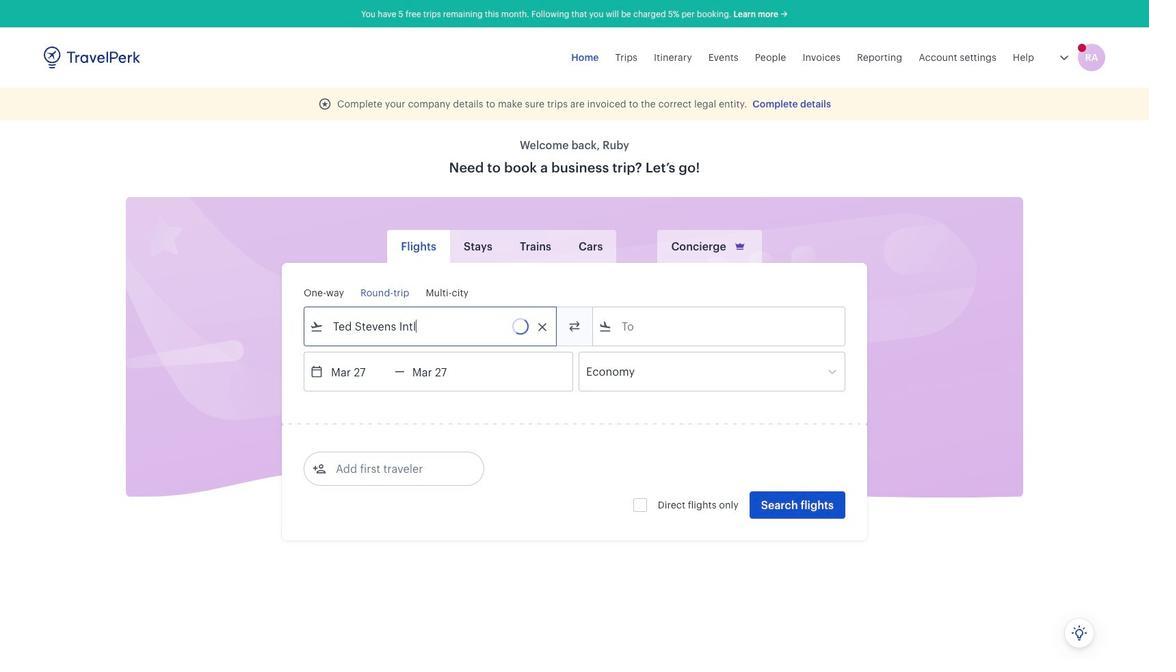 Task type: locate. For each thing, give the bounding box(es) containing it.
From search field
[[324, 315, 539, 337]]

Return text field
[[405, 352, 476, 391]]

Depart text field
[[324, 352, 395, 391]]



Task type: describe. For each thing, give the bounding box(es) containing it.
Add first traveler search field
[[326, 458, 469, 480]]

To search field
[[612, 315, 827, 337]]



